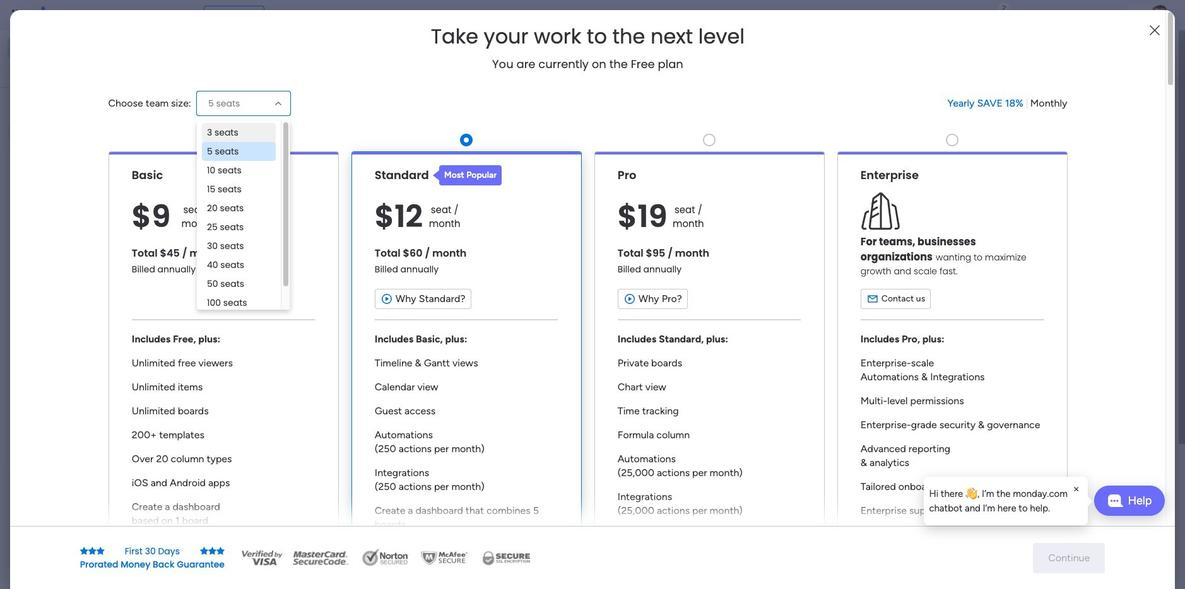 Task type: describe. For each thing, give the bounding box(es) containing it.
help center element
[[939, 521, 1129, 571]]

star image
[[80, 547, 88, 556]]

ssl encrypted image
[[475, 549, 538, 568]]

help image
[[1103, 9, 1116, 21]]

pro tier selected option
[[594, 151, 825, 570]]

basic tier selected option
[[108, 151, 339, 570]]

1 vertical spatial terry turtle image
[[263, 519, 288, 544]]

5 star image from the left
[[217, 547, 225, 556]]

mastercard secure code image
[[289, 549, 352, 568]]

1 vertical spatial add to favorites image
[[429, 385, 441, 398]]

norton secured image
[[357, 549, 414, 568]]

0 vertical spatial add to favorites image
[[651, 231, 664, 243]]

2 image
[[999, 1, 1010, 15]]

2 vertical spatial terry turtle image
[[263, 565, 288, 590]]

circle o image
[[958, 151, 966, 160]]

1 star image from the left
[[88, 547, 96, 556]]

select product image
[[11, 9, 24, 21]]

close recently visited image
[[233, 103, 248, 118]]

monday marketplace image
[[1045, 9, 1057, 21]]

see plans image
[[209, 8, 221, 22]]

notifications image
[[961, 9, 974, 21]]

section head inside the standard tier selected option
[[433, 165, 502, 185]]

remove from favorites image
[[429, 231, 441, 243]]

2 vertical spatial option
[[0, 149, 161, 152]]

getting started element
[[939, 460, 1129, 511]]

templates image image
[[951, 254, 1117, 341]]

1 vertical spatial option
[[8, 59, 153, 80]]



Task type: vqa. For each thing, say whether or not it's contained in the screenshot.
'Resend email' "LINK"
no



Task type: locate. For each thing, give the bounding box(es) containing it.
terry turtle image left mastercard secure code image
[[263, 565, 288, 590]]

enterprise tier selected option
[[837, 151, 1068, 570]]

invite members image
[[1017, 9, 1030, 21]]

2 component image from the left
[[694, 250, 706, 262]]

dialog
[[924, 477, 1088, 526]]

component image
[[472, 250, 483, 262], [694, 250, 706, 262]]

option
[[8, 38, 153, 58], [8, 59, 153, 80], [0, 149, 161, 152]]

mcafee secure image
[[419, 549, 470, 568]]

update feed image
[[989, 9, 1002, 21]]

4 star image from the left
[[208, 547, 217, 556]]

2 element
[[360, 475, 375, 491], [360, 475, 375, 491]]

verified by visa image
[[240, 549, 284, 568]]

add to favorites image
[[651, 231, 664, 243], [429, 385, 441, 398]]

standard tier selected option
[[351, 151, 582, 570]]

list box
[[0, 147, 161, 449]]

2 star image from the left
[[96, 547, 105, 556]]

section head
[[433, 165, 502, 185]]

chat bot icon image
[[1108, 495, 1123, 508]]

1 horizontal spatial add to favorites image
[[651, 231, 664, 243]]

terry turtle image up verified by visa image
[[263, 519, 288, 544]]

0 horizontal spatial component image
[[472, 250, 483, 262]]

quick search results list box
[[233, 118, 909, 440]]

0 horizontal spatial add to favorites image
[[429, 385, 441, 398]]

heading
[[431, 25, 745, 48]]

tier options list box
[[108, 129, 1068, 570]]

1 component image from the left
[[472, 250, 483, 262]]

terry turtle image
[[1150, 5, 1170, 25], [263, 519, 288, 544], [263, 565, 288, 590]]

1 horizontal spatial component image
[[694, 250, 706, 262]]

0 vertical spatial option
[[8, 38, 153, 58]]

check circle image
[[958, 135, 966, 144]]

search everything image
[[1076, 9, 1088, 21]]

star image
[[88, 547, 96, 556], [96, 547, 105, 556], [200, 547, 208, 556], [208, 547, 217, 556], [217, 547, 225, 556]]

3 star image from the left
[[200, 547, 208, 556]]

billing cycle selection group
[[948, 96, 1068, 110]]

0 vertical spatial terry turtle image
[[1150, 5, 1170, 25]]

add to favorites image
[[874, 231, 887, 243]]

terry turtle image right help icon
[[1150, 5, 1170, 25]]



